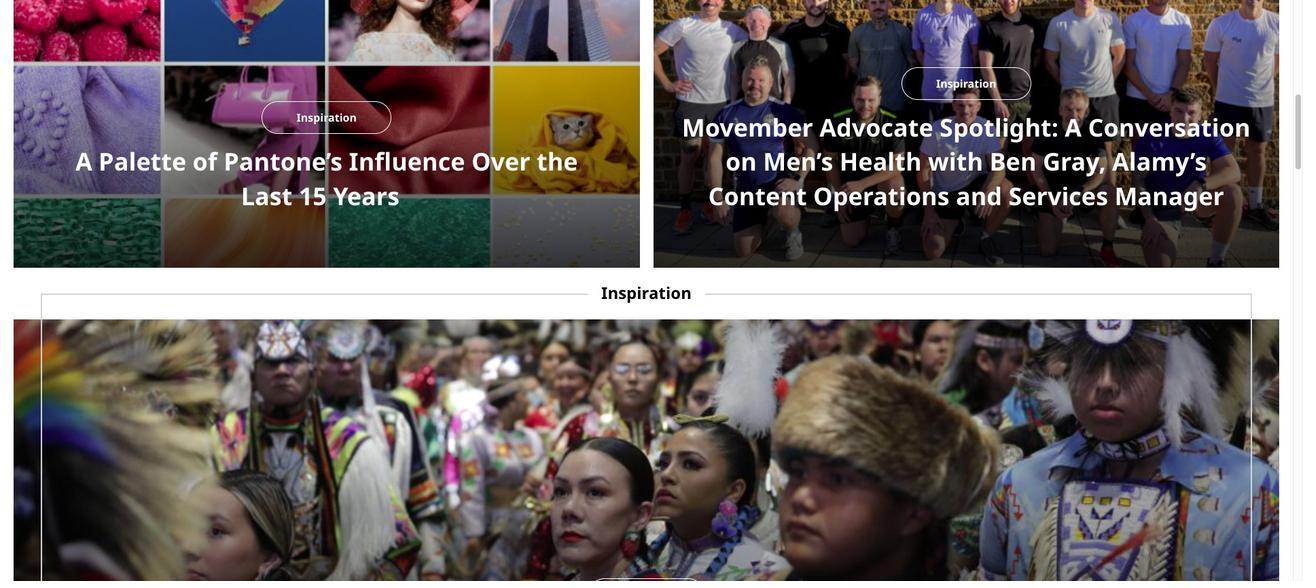 Task type: locate. For each thing, give the bounding box(es) containing it.
a inside a palette of pantone's influence over the last 15 years
[[75, 145, 92, 178]]

1 vertical spatial inspiration link
[[262, 101, 391, 134]]

the
[[537, 145, 578, 178]]

1 horizontal spatial inspiration
[[601, 281, 692, 304]]

1 horizontal spatial inspiration link
[[902, 67, 1031, 100]]

0 vertical spatial inspiration link
[[902, 67, 1031, 100]]

1 horizontal spatial a
[[1065, 111, 1082, 144]]

inspiration link up a palette of pantone's influence over the last 15 years
[[262, 101, 391, 134]]

operations
[[813, 179, 950, 212]]

services
[[1009, 179, 1108, 212]]

inspiration
[[936, 76, 997, 91], [297, 110, 357, 125], [601, 281, 692, 304]]

0 horizontal spatial a
[[75, 145, 92, 178]]

2 vertical spatial inspiration
[[601, 281, 692, 304]]

0 horizontal spatial inspiration
[[297, 110, 357, 125]]

a up 'gray,'
[[1065, 111, 1082, 144]]

and
[[956, 179, 1002, 212]]

ben
[[990, 145, 1037, 178]]

2 horizontal spatial inspiration
[[936, 76, 997, 91]]

1 vertical spatial inspiration
[[297, 110, 357, 125]]

with
[[928, 145, 983, 178]]

0 horizontal spatial inspiration link
[[262, 101, 391, 134]]

movember
[[682, 111, 813, 144]]

last 15
[[241, 179, 327, 212]]

0 vertical spatial inspiration
[[936, 76, 997, 91]]

inspiration link up spotlight:
[[902, 67, 1031, 100]]

inspiration link for with
[[902, 67, 1031, 100]]

1 vertical spatial a
[[75, 145, 92, 178]]

a
[[1065, 111, 1082, 144], [75, 145, 92, 178]]

on
[[726, 145, 757, 178]]

of
[[193, 145, 217, 178]]

health
[[840, 145, 922, 178]]

conversation
[[1088, 111, 1251, 144]]

0 vertical spatial a
[[1065, 111, 1082, 144]]

spotlight:
[[940, 111, 1059, 144]]

years
[[333, 179, 400, 212]]

a left palette
[[75, 145, 92, 178]]

inspiration link
[[902, 67, 1031, 100], [262, 101, 391, 134]]

a palette of pantone's influence over the last 15 years link
[[35, 145, 618, 213]]

content
[[709, 179, 807, 212]]



Task type: vqa. For each thing, say whether or not it's contained in the screenshot.
Inspiration related to Years
yes



Task type: describe. For each thing, give the bounding box(es) containing it.
men's
[[763, 145, 833, 178]]

inspiration link for years
[[262, 101, 391, 134]]

over
[[472, 145, 531, 178]]

a inside movember advocate spotlight: a conversation on men's health with ben gray, alamy's content operations and services manager
[[1065, 111, 1082, 144]]

movember advocate spotlight: a conversation on men's health with ben gray, alamy's content operations and services manager
[[682, 111, 1251, 212]]

gray,
[[1043, 145, 1106, 178]]

inspiration for with
[[936, 76, 997, 91]]

palette
[[99, 145, 186, 178]]

influence
[[349, 145, 465, 178]]

a palette of pantone's influence over the last 15 years
[[75, 145, 578, 212]]

pantone's
[[224, 145, 343, 178]]

movember advocate spotlight: a conversation on men's health with ben gray, alamy's content operations and services manager link
[[675, 111, 1258, 213]]

alamy's
[[1112, 145, 1207, 178]]

advocate
[[820, 111, 934, 144]]

inspiration for years
[[297, 110, 357, 125]]

manager
[[1115, 179, 1224, 212]]



